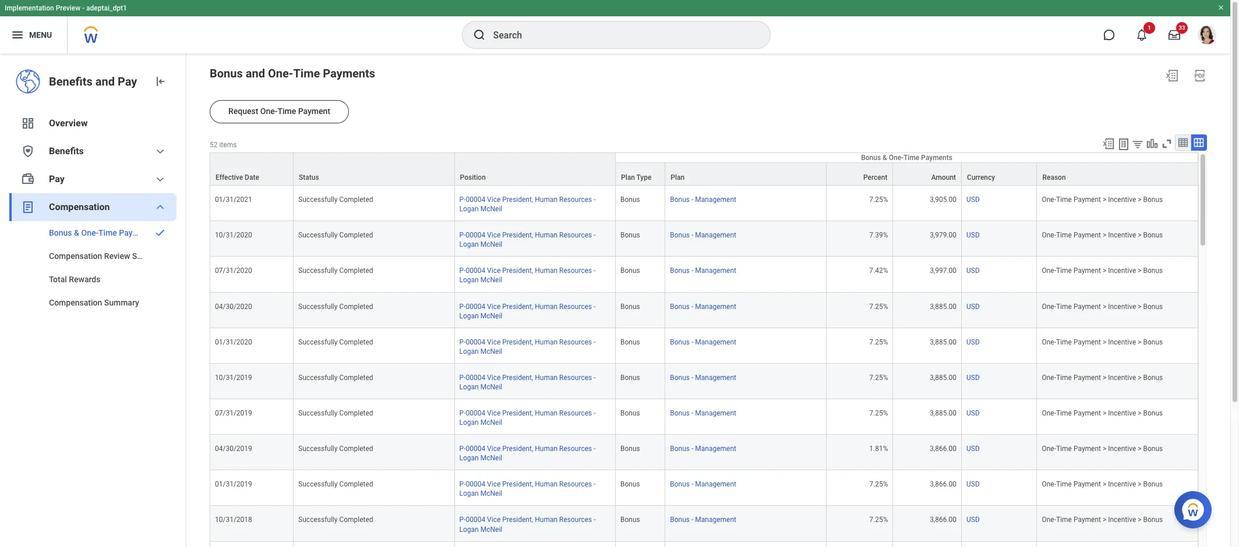 Task type: vqa. For each thing, say whether or not it's contained in the screenshot.


Task type: locate. For each thing, give the bounding box(es) containing it.
3 mcneil from the top
[[480, 276, 502, 285]]

successfully completed for 04/30/2019
[[298, 445, 373, 453]]

p-00004 vice president, human resources - logan mcneil link for 01/31/2021
[[459, 193, 596, 213]]

0 vertical spatial compensation
[[49, 202, 110, 213]]

8 p-00004 vice president, human resources - logan mcneil link from the top
[[459, 443, 596, 463]]

request one-time payment button
[[210, 100, 349, 124]]

and up request
[[246, 66, 265, 80]]

human
[[535, 196, 558, 204], [535, 231, 558, 240], [535, 267, 558, 275], [535, 303, 558, 311], [535, 338, 558, 346], [535, 374, 558, 382], [535, 410, 558, 418], [535, 445, 558, 453], [535, 481, 558, 489], [535, 516, 558, 525]]

one- inside button
[[260, 107, 278, 116]]

row
[[210, 153, 1198, 186], [210, 163, 1198, 186], [210, 186, 1198, 222], [210, 222, 1198, 257], [210, 257, 1198, 293], [210, 293, 1198, 328], [210, 328, 1198, 364], [210, 364, 1198, 400], [210, 400, 1198, 435], [210, 435, 1198, 471], [210, 471, 1198, 507], [210, 507, 1198, 542], [210, 542, 1198, 548]]

3,885.00 for 07/31/2019
[[930, 410, 957, 418]]

profile logan mcneil image
[[1198, 26, 1216, 47]]

row containing 04/30/2020
[[210, 293, 1198, 328]]

payments inside popup button
[[921, 154, 953, 162]]

management for 07/31/2019
[[695, 410, 736, 418]]

10 successfully from the top
[[298, 516, 338, 525]]

00004 for 10/31/2020
[[466, 231, 485, 240]]

2 usd from the top
[[967, 231, 980, 240]]

2 vice from the top
[[487, 231, 501, 240]]

close environment banner image
[[1218, 4, 1225, 11]]

p-00004 vice president, human resources - logan mcneil
[[459, 196, 596, 213], [459, 231, 596, 249], [459, 267, 596, 285], [459, 303, 596, 320], [459, 338, 596, 356], [459, 374, 596, 391], [459, 410, 596, 427], [459, 445, 596, 463], [459, 481, 596, 498], [459, 516, 596, 534]]

bonus - management for 10/31/2019
[[670, 374, 736, 382]]

expand table image
[[1193, 137, 1205, 149]]

notifications large image
[[1136, 29, 1148, 41]]

8 incentive from the top
[[1108, 445, 1136, 453]]

p-00004 vice president, human resources - logan mcneil link
[[459, 193, 596, 213], [459, 229, 596, 249], [459, 265, 596, 285], [459, 300, 596, 320], [459, 336, 596, 356], [459, 372, 596, 391], [459, 407, 596, 427], [459, 443, 596, 463], [459, 479, 596, 498], [459, 514, 596, 534]]

1 vertical spatial compensation
[[49, 252, 102, 261]]

7.25% for 10/31/2019
[[869, 374, 888, 382]]

row containing 01/31/2019
[[210, 471, 1198, 507]]

usd for 10/31/2019
[[967, 374, 980, 382]]

1.81%
[[869, 445, 888, 453]]

7.42%
[[869, 267, 888, 275]]

pay inside dropdown button
[[49, 174, 65, 185]]

logan
[[459, 205, 479, 213], [459, 241, 479, 249], [459, 276, 479, 285], [459, 312, 479, 320], [459, 348, 479, 356], [459, 383, 479, 391], [459, 419, 479, 427], [459, 455, 479, 463], [459, 490, 479, 498], [459, 526, 479, 534]]

payments for bonus & one-time payments popup button
[[921, 154, 953, 162]]

2 president, from the top
[[502, 231, 533, 240]]

1 vertical spatial 3,866.00
[[930, 481, 957, 489]]

and inside 'navigation pane' region
[[95, 75, 115, 89]]

1 horizontal spatial &
[[883, 154, 887, 162]]

bonus & one-time payments up amount popup button
[[861, 154, 953, 162]]

3 compensation from the top
[[49, 298, 102, 308]]

10 resources from the top
[[559, 516, 592, 525]]

human for 07/31/2020
[[535, 267, 558, 275]]

p- for 04/30/2019
[[459, 445, 466, 453]]

0 horizontal spatial and
[[95, 75, 115, 89]]

president, for 04/30/2019
[[502, 445, 533, 453]]

usd for 07/31/2020
[[967, 267, 980, 275]]

7.25% for 01/31/2020
[[869, 338, 888, 346]]

vice for 10/31/2018
[[487, 516, 501, 525]]

0 horizontal spatial &
[[74, 228, 79, 238]]

1 usd from the top
[[967, 196, 980, 204]]

3 usd link from the top
[[967, 265, 980, 275]]

chevron down small image up chevron down small image at the left top of the page
[[153, 144, 167, 158]]

&
[[883, 154, 887, 162], [74, 228, 79, 238]]

one-time payment > incentive > bonus element for 07/31/2020
[[1042, 265, 1163, 275]]

president, for 01/31/2021
[[502, 196, 533, 204]]

3 human from the top
[[535, 267, 558, 275]]

10 president, from the top
[[502, 516, 533, 525]]

adeptai_dpt1
[[86, 4, 127, 12]]

6 usd from the top
[[967, 374, 980, 382]]

1 horizontal spatial pay
[[118, 75, 137, 89]]

1
[[1148, 24, 1151, 31]]

10 bonus - management from the top
[[670, 516, 736, 525]]

8 president, from the top
[[502, 445, 533, 453]]

3 successfully completed from the top
[[298, 267, 373, 275]]

compensation up total rewards
[[49, 252, 102, 261]]

4 one-time payment > incentive > bonus element from the top
[[1042, 300, 1163, 311]]

01/31/2021
[[215, 196, 252, 204]]

7 p- from the top
[[459, 410, 466, 418]]

bonus - management link for 07/31/2019
[[670, 407, 736, 418]]

10 p-00004 vice president, human resources - logan mcneil from the top
[[459, 516, 596, 534]]

payment
[[298, 107, 330, 116], [1074, 196, 1101, 204], [1074, 231, 1101, 240], [1074, 267, 1101, 275], [1074, 303, 1101, 311], [1074, 338, 1101, 346], [1074, 374, 1101, 382], [1074, 410, 1101, 418], [1074, 445, 1101, 453], [1074, 481, 1101, 489], [1074, 516, 1101, 525]]

p-00004 vice president, human resources - logan mcneil link for 04/30/2019
[[459, 443, 596, 463]]

7.25%
[[869, 196, 888, 204], [869, 303, 888, 311], [869, 338, 888, 346], [869, 374, 888, 382], [869, 410, 888, 418], [869, 481, 888, 489], [869, 516, 888, 525]]

9 mcneil from the top
[[480, 490, 502, 498]]

cell
[[210, 542, 294, 548], [294, 542, 455, 548], [455, 542, 616, 548], [616, 542, 666, 548], [666, 542, 827, 548], [827, 542, 893, 548], [893, 542, 962, 548], [962, 542, 1037, 548], [1037, 542, 1198, 548]]

1 p- from the top
[[459, 196, 466, 204]]

bonus & one-time payments
[[861, 154, 953, 162], [49, 228, 155, 238]]

0 vertical spatial 3,866.00
[[930, 445, 957, 453]]

7.25% for 07/31/2019
[[869, 410, 888, 418]]

bonus - management link for 10/31/2020
[[670, 229, 736, 240]]

usd for 10/31/2020
[[967, 231, 980, 240]]

1 chevron down small image from the top
[[153, 144, 167, 158]]

successfully for 07/31/2020
[[298, 267, 338, 275]]

9 resources from the top
[[559, 481, 592, 489]]

p-00004 vice president, human resources - logan mcneil link for 10/31/2020
[[459, 229, 596, 249]]

5 p- from the top
[[459, 338, 466, 346]]

bonus - management
[[670, 196, 736, 204], [670, 231, 736, 240], [670, 267, 736, 275], [670, 303, 736, 311], [670, 338, 736, 346], [670, 374, 736, 382], [670, 410, 736, 418], [670, 445, 736, 453], [670, 481, 736, 489], [670, 516, 736, 525]]

4 president, from the top
[[502, 303, 533, 311]]

8 mcneil from the top
[[480, 455, 502, 463]]

one- for tenth one-time payment > incentive > bonus "element"
[[1042, 516, 1056, 525]]

p-
[[459, 196, 466, 204], [459, 231, 466, 240], [459, 267, 466, 275], [459, 303, 466, 311], [459, 338, 466, 346], [459, 374, 466, 382], [459, 410, 466, 418], [459, 445, 466, 453], [459, 481, 466, 489], [459, 516, 466, 525]]

1 vertical spatial chevron down small image
[[153, 200, 167, 214]]

compensation up bonus & one-time payments link
[[49, 202, 110, 213]]

2 vertical spatial compensation
[[49, 298, 102, 308]]

7 management from the top
[[695, 410, 736, 418]]

3 bonus - management from the top
[[670, 267, 736, 275]]

chevron down small image inside benefits dropdown button
[[153, 144, 167, 158]]

president, for 07/31/2019
[[502, 410, 533, 418]]

completed for 10/31/2018
[[339, 516, 373, 525]]

33
[[1179, 24, 1185, 31]]

2 p- from the top
[[459, 231, 466, 240]]

p-00004 vice president, human resources - logan mcneil for 01/31/2019
[[459, 481, 596, 498]]

one-time payment > incentive > bonus element for 07/31/2019
[[1042, 407, 1163, 418]]

5 logan from the top
[[459, 348, 479, 356]]

& inside compensation element
[[74, 228, 79, 238]]

1 horizontal spatial bonus & one-time payments
[[861, 154, 953, 162]]

0 horizontal spatial plan
[[621, 174, 635, 182]]

vice
[[487, 196, 501, 204], [487, 231, 501, 240], [487, 267, 501, 275], [487, 303, 501, 311], [487, 338, 501, 346], [487, 374, 501, 382], [487, 410, 501, 418], [487, 445, 501, 453], [487, 481, 501, 489], [487, 516, 501, 525]]

one-time payment > incentive > bonus element
[[1042, 193, 1163, 204], [1042, 229, 1163, 240], [1042, 265, 1163, 275], [1042, 300, 1163, 311], [1042, 336, 1163, 346], [1042, 372, 1163, 382], [1042, 407, 1163, 418], [1042, 443, 1163, 453], [1042, 479, 1163, 489], [1042, 514, 1163, 525]]

plan
[[621, 174, 635, 182], [671, 174, 685, 182]]

completed for 01/31/2019
[[339, 481, 373, 489]]

8 bonus - management from the top
[[670, 445, 736, 453]]

total rewards
[[49, 275, 100, 284]]

president, for 10/31/2020
[[502, 231, 533, 240]]

bonus inside popup button
[[861, 154, 881, 162]]

0 vertical spatial benefits
[[49, 75, 93, 89]]

1 horizontal spatial and
[[246, 66, 265, 80]]

usd link for 10/31/2019
[[967, 372, 980, 382]]

7 human from the top
[[535, 410, 558, 418]]

7 successfully from the top
[[298, 410, 338, 418]]

4 3,885.00 from the top
[[930, 410, 957, 418]]

resources
[[559, 196, 592, 204], [559, 231, 592, 240], [559, 267, 592, 275], [559, 303, 592, 311], [559, 338, 592, 346], [559, 374, 592, 382], [559, 410, 592, 418], [559, 445, 592, 453], [559, 481, 592, 489], [559, 516, 592, 525]]

one-
[[268, 66, 293, 80], [260, 107, 278, 116], [889, 154, 904, 162], [1042, 196, 1056, 204], [81, 228, 99, 238], [1042, 231, 1056, 240], [1042, 267, 1056, 275], [1042, 303, 1056, 311], [1042, 338, 1056, 346], [1042, 374, 1056, 382], [1042, 410, 1056, 418], [1042, 445, 1056, 453], [1042, 481, 1056, 489], [1042, 516, 1056, 525]]

time
[[293, 66, 320, 80], [278, 107, 296, 116], [904, 154, 920, 162], [1056, 196, 1072, 204], [98, 228, 117, 238], [1056, 231, 1072, 240], [1056, 267, 1072, 275], [1056, 303, 1072, 311], [1056, 338, 1072, 346], [1056, 374, 1072, 382], [1056, 410, 1072, 418], [1056, 445, 1072, 453], [1056, 481, 1072, 489], [1056, 516, 1072, 525]]

bonus & one-time payments button
[[616, 153, 1198, 163]]

completed
[[339, 196, 373, 204], [339, 231, 373, 240], [339, 267, 373, 275], [339, 303, 373, 311], [339, 338, 373, 346], [339, 374, 373, 382], [339, 410, 373, 418], [339, 445, 373, 453], [339, 481, 373, 489], [339, 516, 373, 525]]

amount
[[931, 174, 956, 182]]

mcneil for 10/31/2019
[[480, 383, 502, 391]]

resources for 07/31/2020
[[559, 267, 592, 275]]

9 completed from the top
[[339, 481, 373, 489]]

0 vertical spatial &
[[883, 154, 887, 162]]

3 one-time payment > incentive > bonus element from the top
[[1042, 265, 1163, 275]]

mcneil
[[480, 205, 502, 213], [480, 241, 502, 249], [480, 276, 502, 285], [480, 312, 502, 320], [480, 348, 502, 356], [480, 383, 502, 391], [480, 419, 502, 427], [480, 455, 502, 463], [480, 490, 502, 498], [480, 526, 502, 534]]

2 benefits from the top
[[49, 146, 84, 157]]

row containing plan type
[[210, 163, 1198, 186]]

7.25% for 01/31/2021
[[869, 196, 888, 204]]

1 vertical spatial pay
[[49, 174, 65, 185]]

1 vertical spatial benefits
[[49, 146, 84, 157]]

one-time payment > incentive > bonus for 07/31/2019
[[1042, 410, 1163, 418]]

6 completed from the top
[[339, 374, 373, 382]]

bonus - management for 04/30/2020
[[670, 303, 736, 311]]

4 vice from the top
[[487, 303, 501, 311]]

1 compensation from the top
[[49, 202, 110, 213]]

5 incentive from the top
[[1108, 338, 1136, 346]]

items
[[219, 141, 237, 149]]

and for benefits
[[95, 75, 115, 89]]

one- for one-time payment > incentive > bonus "element" corresponding to 04/30/2019
[[1042, 445, 1056, 453]]

bonus & one-time payments up compensation review statement
[[49, 228, 155, 238]]

3,885.00 for 04/30/2020
[[930, 303, 957, 311]]

human for 04/30/2020
[[535, 303, 558, 311]]

4 completed from the top
[[339, 303, 373, 311]]

1 vertical spatial payments
[[921, 154, 953, 162]]

0 horizontal spatial pay
[[49, 174, 65, 185]]

one-time payment > incentive > bonus for 01/31/2019
[[1042, 481, 1163, 489]]

successfully for 10/31/2020
[[298, 231, 338, 240]]

1 one-time payment > incentive > bonus from the top
[[1042, 196, 1163, 204]]

1 vertical spatial bonus & one-time payments
[[49, 228, 155, 238]]

management
[[695, 196, 736, 204], [695, 231, 736, 240], [695, 267, 736, 275], [695, 303, 736, 311], [695, 338, 736, 346], [695, 374, 736, 382], [695, 410, 736, 418], [695, 445, 736, 453], [695, 481, 736, 489], [695, 516, 736, 525]]

payments inside compensation element
[[119, 228, 155, 238]]

search image
[[472, 28, 486, 42]]

row containing 10/31/2019
[[210, 364, 1198, 400]]

2 3,885.00 from the top
[[930, 338, 957, 346]]

3,866.00
[[930, 445, 957, 453], [930, 481, 957, 489], [930, 516, 957, 525]]

benefits and pay
[[49, 75, 137, 89]]

2 00004 from the top
[[466, 231, 485, 240]]

mcneil for 04/30/2020
[[480, 312, 502, 320]]

5 one-time payment > incentive > bonus from the top
[[1042, 338, 1163, 346]]

document alt image
[[21, 200, 35, 214]]

compensation review statement
[[49, 252, 170, 261]]

0 vertical spatial bonus & one-time payments
[[861, 154, 953, 162]]

reason button
[[1037, 163, 1198, 185]]

6 one-time payment > incentive > bonus from the top
[[1042, 374, 1163, 382]]

compensation down total rewards
[[49, 298, 102, 308]]

export to worksheets image
[[1117, 137, 1131, 151]]

pay right task pay icon at the top
[[49, 174, 65, 185]]

mcneil for 01/31/2020
[[480, 348, 502, 356]]

chevron down small image up 'check' image
[[153, 200, 167, 214]]

1 7.25% from the top
[[869, 196, 888, 204]]

00004 for 07/31/2020
[[466, 267, 485, 275]]

1 00004 from the top
[[466, 196, 485, 204]]

07/31/2019
[[215, 410, 252, 418]]

7 president, from the top
[[502, 410, 533, 418]]

1 horizontal spatial payments
[[323, 66, 375, 80]]

vice for 01/31/2019
[[487, 481, 501, 489]]

1 vertical spatial &
[[74, 228, 79, 238]]

7 p-00004 vice president, human resources - logan mcneil link from the top
[[459, 407, 596, 427]]

7 00004 from the top
[[466, 410, 485, 418]]

00004 for 10/31/2019
[[466, 374, 485, 382]]

04/30/2019
[[215, 445, 252, 453]]

& up compensation review statement link on the left
[[74, 228, 79, 238]]

inbox large image
[[1169, 29, 1180, 41]]

2 plan from the left
[[671, 174, 685, 182]]

bonus & one-time payments for bonus & one-time payments popup button
[[861, 154, 953, 162]]

1 row from the top
[[210, 153, 1198, 186]]

4 logan from the top
[[459, 312, 479, 320]]

2 vertical spatial payments
[[119, 228, 155, 238]]

6 management from the top
[[695, 374, 736, 382]]

8 resources from the top
[[559, 445, 592, 453]]

1 horizontal spatial plan
[[671, 174, 685, 182]]

benefits for benefits and pay
[[49, 75, 93, 89]]

5 row from the top
[[210, 257, 1198, 293]]

8 management from the top
[[695, 445, 736, 453]]

compensation inside dropdown button
[[49, 202, 110, 213]]

bonus - management for 07/31/2019
[[670, 410, 736, 418]]

5 completed from the top
[[339, 338, 373, 346]]

resources for 04/30/2020
[[559, 303, 592, 311]]

52
[[210, 141, 218, 149]]

p-00004 vice president, human resources - logan mcneil for 01/31/2020
[[459, 338, 596, 356]]

1 button
[[1129, 22, 1155, 48]]

4 resources from the top
[[559, 303, 592, 311]]

one-time payment > incentive > bonus element for 10/31/2020
[[1042, 229, 1163, 240]]

1 3,885.00 from the top
[[930, 303, 957, 311]]

6 president, from the top
[[502, 374, 533, 382]]

benefits down the overview
[[49, 146, 84, 157]]

human for 10/31/2018
[[535, 516, 558, 525]]

and
[[246, 66, 265, 80], [95, 75, 115, 89]]

3 successfully from the top
[[298, 267, 338, 275]]

1 benefits from the top
[[49, 75, 93, 89]]

menu
[[29, 30, 52, 39]]

5 mcneil from the top
[[480, 348, 502, 356]]

resources for 04/30/2019
[[559, 445, 592, 453]]

bonus - management link for 04/30/2019
[[670, 443, 736, 453]]

benefits inside dropdown button
[[49, 146, 84, 157]]

bonus & one-time payments for bonus & one-time payments link
[[49, 228, 155, 238]]

7.25% for 10/31/2018
[[869, 516, 888, 525]]

human for 10/31/2019
[[535, 374, 558, 382]]

payment inside button
[[298, 107, 330, 116]]

benefits
[[49, 75, 93, 89], [49, 146, 84, 157]]

status
[[299, 174, 319, 182]]

payments
[[323, 66, 375, 80], [921, 154, 953, 162], [119, 228, 155, 238]]

bonus
[[210, 66, 243, 80], [861, 154, 881, 162], [620, 196, 640, 204], [670, 196, 690, 204], [1143, 196, 1163, 204], [49, 228, 72, 238], [620, 231, 640, 240], [670, 231, 690, 240], [1143, 231, 1163, 240], [620, 267, 640, 275], [670, 267, 690, 275], [1143, 267, 1163, 275], [620, 303, 640, 311], [670, 303, 690, 311], [1143, 303, 1163, 311], [620, 338, 640, 346], [670, 338, 690, 346], [1143, 338, 1163, 346], [620, 374, 640, 382], [670, 374, 690, 382], [1143, 374, 1163, 382], [620, 410, 640, 418], [670, 410, 690, 418], [1143, 410, 1163, 418], [620, 445, 640, 453], [670, 445, 690, 453], [1143, 445, 1163, 453], [620, 481, 640, 489], [670, 481, 690, 489], [1143, 481, 1163, 489], [620, 516, 640, 525], [670, 516, 690, 525], [1143, 516, 1163, 525]]

& up percent
[[883, 154, 887, 162]]

01/31/2019
[[215, 481, 252, 489]]

overview
[[49, 118, 88, 129]]

Search Workday  search field
[[493, 22, 746, 48]]

mcneil for 10/31/2020
[[480, 241, 502, 249]]

-
[[82, 4, 85, 12], [594, 196, 596, 204], [692, 196, 694, 204], [594, 231, 596, 240], [692, 231, 694, 240], [594, 267, 596, 275], [692, 267, 694, 275], [594, 303, 596, 311], [692, 303, 694, 311], [594, 338, 596, 346], [692, 338, 694, 346], [594, 374, 596, 382], [692, 374, 694, 382], [594, 410, 596, 418], [692, 410, 694, 418], [594, 445, 596, 453], [692, 445, 694, 453], [594, 481, 596, 489], [692, 481, 694, 489], [594, 516, 596, 525], [692, 516, 694, 525]]

bonus & one-time payments inside bonus & one-time payments popup button
[[861, 154, 953, 162]]

p-00004 vice president, human resources - logan mcneil link for 01/31/2020
[[459, 336, 596, 356]]

8 logan from the top
[[459, 455, 479, 463]]

2 vertical spatial 3,866.00
[[930, 516, 957, 525]]

1 mcneil from the top
[[480, 205, 502, 213]]

president,
[[502, 196, 533, 204], [502, 231, 533, 240], [502, 267, 533, 275], [502, 303, 533, 311], [502, 338, 533, 346], [502, 374, 533, 382], [502, 410, 533, 418], [502, 445, 533, 453], [502, 481, 533, 489], [502, 516, 533, 525]]

pay
[[118, 75, 137, 89], [49, 174, 65, 185]]

10 bonus - management link from the top
[[670, 514, 736, 525]]

logan for 07/31/2020
[[459, 276, 479, 285]]

5 vice from the top
[[487, 338, 501, 346]]

incentive for 04/30/2019
[[1108, 445, 1136, 453]]

5 president, from the top
[[502, 338, 533, 346]]

8 successfully completed from the top
[[298, 445, 373, 453]]

9 00004 from the top
[[466, 481, 485, 489]]

8 successfully from the top
[[298, 445, 338, 453]]

president, for 01/31/2019
[[502, 481, 533, 489]]

benefits image
[[21, 144, 35, 158]]

2 horizontal spatial payments
[[921, 154, 953, 162]]

7 row from the top
[[210, 328, 1198, 364]]

7.39%
[[869, 231, 888, 240]]

3 bonus - management link from the top
[[670, 265, 736, 275]]

9 p- from the top
[[459, 481, 466, 489]]

one- for one-time payment > incentive > bonus "element" for 07/31/2019
[[1042, 410, 1056, 418]]

bonus & one-time payments inside bonus & one-time payments link
[[49, 228, 155, 238]]

navigation pane region
[[0, 54, 186, 548]]

bonus - management link
[[670, 193, 736, 204], [670, 229, 736, 240], [670, 265, 736, 275], [670, 300, 736, 311], [670, 336, 736, 346], [670, 372, 736, 382], [670, 407, 736, 418], [670, 443, 736, 453], [670, 479, 736, 489], [670, 514, 736, 525]]

compensation inside 'link'
[[49, 298, 102, 308]]

10 vice from the top
[[487, 516, 501, 525]]

10 mcneil from the top
[[480, 526, 502, 534]]

completed for 01/31/2020
[[339, 338, 373, 346]]

successfully for 10/31/2018
[[298, 516, 338, 525]]

6 logan from the top
[[459, 383, 479, 391]]

p-00004 vice president, human resources - logan mcneil for 10/31/2020
[[459, 231, 596, 249]]

bonus - management for 07/31/2020
[[670, 267, 736, 275]]

2 one-time payment > incentive > bonus from the top
[[1042, 231, 1163, 240]]

toolbar
[[1097, 135, 1207, 153]]

0 vertical spatial chevron down small image
[[153, 144, 167, 158]]

& inside popup button
[[883, 154, 887, 162]]

plan button
[[666, 163, 826, 185]]

4 one-time payment > incentive > bonus from the top
[[1042, 303, 1163, 311]]

7 completed from the top
[[339, 410, 373, 418]]

00004
[[466, 196, 485, 204], [466, 231, 485, 240], [466, 267, 485, 275], [466, 303, 485, 311], [466, 338, 485, 346], [466, 374, 485, 382], [466, 410, 485, 418], [466, 445, 485, 453], [466, 481, 485, 489], [466, 516, 485, 525]]

0 horizontal spatial payments
[[119, 228, 155, 238]]

7 mcneil from the top
[[480, 419, 502, 427]]

1 3,866.00 from the top
[[930, 445, 957, 453]]

benefits and pay element
[[49, 73, 144, 90]]

2 successfully completed from the top
[[298, 231, 373, 240]]

00004 for 10/31/2018
[[466, 516, 485, 525]]

usd link
[[967, 193, 980, 204], [967, 229, 980, 240], [967, 265, 980, 275], [967, 300, 980, 311], [967, 336, 980, 346], [967, 372, 980, 382], [967, 407, 980, 418], [967, 443, 980, 453], [967, 479, 980, 489], [967, 514, 980, 525]]

one-time payment > incentive > bonus
[[1042, 196, 1163, 204], [1042, 231, 1163, 240], [1042, 267, 1163, 275], [1042, 303, 1163, 311], [1042, 338, 1163, 346], [1042, 374, 1163, 382], [1042, 410, 1163, 418], [1042, 445, 1163, 453], [1042, 481, 1163, 489], [1042, 516, 1163, 525]]

chevron down small image
[[153, 144, 167, 158], [153, 200, 167, 214]]

successfully completed
[[298, 196, 373, 204], [298, 231, 373, 240], [298, 267, 373, 275], [298, 303, 373, 311], [298, 338, 373, 346], [298, 374, 373, 382], [298, 410, 373, 418], [298, 445, 373, 453], [298, 481, 373, 489], [298, 516, 373, 525]]

logan for 07/31/2019
[[459, 419, 479, 427]]

3 p-00004 vice president, human resources - logan mcneil link from the top
[[459, 265, 596, 285]]

effective
[[216, 174, 243, 182]]

and up overview link at the left of page
[[95, 75, 115, 89]]

5 usd link from the top
[[967, 336, 980, 346]]

pay left transformation import "image"
[[118, 75, 137, 89]]

row containing 10/31/2020
[[210, 222, 1198, 257]]

>
[[1103, 196, 1107, 204], [1138, 196, 1142, 204], [1103, 231, 1107, 240], [1138, 231, 1142, 240], [1103, 267, 1107, 275], [1138, 267, 1142, 275], [1103, 303, 1107, 311], [1138, 303, 1142, 311], [1103, 338, 1107, 346], [1138, 338, 1142, 346], [1103, 374, 1107, 382], [1138, 374, 1142, 382], [1103, 410, 1107, 418], [1138, 410, 1142, 418], [1103, 445, 1107, 453], [1138, 445, 1142, 453], [1103, 481, 1107, 489], [1138, 481, 1142, 489], [1103, 516, 1107, 525], [1138, 516, 1142, 525]]

plan right type
[[671, 174, 685, 182]]

& for bonus & one-time payments popup button
[[883, 154, 887, 162]]

6 usd link from the top
[[967, 372, 980, 382]]

time inside request one-time payment button
[[278, 107, 296, 116]]

7.25% for 01/31/2019
[[869, 481, 888, 489]]

4 mcneil from the top
[[480, 312, 502, 320]]

1 plan from the left
[[621, 174, 635, 182]]

successfully
[[298, 196, 338, 204], [298, 231, 338, 240], [298, 267, 338, 275], [298, 303, 338, 311], [298, 338, 338, 346], [298, 374, 338, 382], [298, 410, 338, 418], [298, 445, 338, 453], [298, 481, 338, 489], [298, 516, 338, 525]]

incentive
[[1108, 196, 1136, 204], [1108, 231, 1136, 240], [1108, 267, 1136, 275], [1108, 303, 1136, 311], [1108, 338, 1136, 346], [1108, 374, 1136, 382], [1108, 410, 1136, 418], [1108, 445, 1136, 453], [1108, 481, 1136, 489], [1108, 516, 1136, 525]]

3 resources from the top
[[559, 267, 592, 275]]

7 incentive from the top
[[1108, 410, 1136, 418]]

successfully for 04/30/2020
[[298, 303, 338, 311]]

bonus and one-time payments
[[210, 66, 375, 80]]

benefits up the overview
[[49, 75, 93, 89]]

9 incentive from the top
[[1108, 481, 1136, 489]]

compensation
[[49, 202, 110, 213], [49, 252, 102, 261], [49, 298, 102, 308]]

8 usd from the top
[[967, 445, 980, 453]]

0 horizontal spatial bonus & one-time payments
[[49, 228, 155, 238]]

& for bonus & one-time payments link
[[74, 228, 79, 238]]

4 human from the top
[[535, 303, 558, 311]]

successfully completed for 01/31/2019
[[298, 481, 373, 489]]

bonus - management for 10/31/2018
[[670, 516, 736, 525]]

plan left type
[[621, 174, 635, 182]]



Task type: describe. For each thing, give the bounding box(es) containing it.
vice for 01/31/2020
[[487, 338, 501, 346]]

type
[[637, 174, 652, 182]]

select to filter grid data image
[[1131, 138, 1144, 150]]

plan for plan
[[671, 174, 685, 182]]

one- inside compensation element
[[81, 228, 99, 238]]

preview
[[56, 4, 81, 12]]

p- for 01/31/2021
[[459, 196, 466, 204]]

mcneil for 01/31/2019
[[480, 490, 502, 498]]

vice for 10/31/2020
[[487, 231, 501, 240]]

human for 07/31/2019
[[535, 410, 558, 418]]

request
[[228, 107, 258, 116]]

implementation preview -   adeptai_dpt1
[[5, 4, 127, 12]]

mcneil for 10/31/2018
[[480, 526, 502, 534]]

currency button
[[962, 163, 1037, 185]]

total
[[49, 275, 67, 284]]

plan type button
[[616, 163, 665, 185]]

bonus inside compensation element
[[49, 228, 72, 238]]

chevron down small image
[[153, 172, 167, 186]]

usd link for 07/31/2019
[[967, 407, 980, 418]]

3,905.00
[[930, 196, 957, 204]]

6 cell from the left
[[827, 542, 893, 548]]

4 cell from the left
[[616, 542, 666, 548]]

10 one-time payment > incentive > bonus element from the top
[[1042, 514, 1163, 525]]

52 items
[[210, 141, 237, 149]]

3,997.00
[[930, 267, 957, 275]]

usd link for 01/31/2020
[[967, 336, 980, 346]]

mcneil for 07/31/2020
[[480, 276, 502, 285]]

compensation summary link
[[9, 291, 177, 315]]

2 cell from the left
[[294, 542, 455, 548]]

successfully for 01/31/2021
[[298, 196, 338, 204]]

usd link for 07/31/2020
[[967, 265, 980, 275]]

one-time payment > incentive > bonus for 04/30/2019
[[1042, 445, 1163, 453]]

request one-time payment
[[228, 107, 330, 116]]

p-00004 vice president, human resources - logan mcneil link for 01/31/2019
[[459, 479, 596, 498]]

row containing bonus & one-time payments
[[210, 153, 1198, 186]]

8 cell from the left
[[962, 542, 1037, 548]]

row containing 10/31/2018
[[210, 507, 1198, 542]]

plan type
[[621, 174, 652, 182]]

6 one-time payment > incentive > bonus element from the top
[[1042, 372, 1163, 382]]

one- for fifth one-time payment > incentive > bonus "element" from the bottom
[[1042, 374, 1056, 382]]

amount button
[[893, 163, 961, 185]]

currency
[[967, 174, 995, 182]]

successfully completed for 07/31/2020
[[298, 267, 373, 275]]

time inside bonus & one-time payments link
[[98, 228, 117, 238]]

one-time payment > incentive > bonus for 01/31/2020
[[1042, 338, 1163, 346]]

benefits button
[[9, 137, 177, 165]]

usd for 04/30/2020
[[967, 303, 980, 311]]

one- inside popup button
[[889, 154, 904, 162]]

1 cell from the left
[[210, 542, 294, 548]]

compensation summary
[[49, 298, 139, 308]]

implementation
[[5, 4, 54, 12]]

date
[[245, 174, 259, 182]]

p-00004 vice president, human resources - logan mcneil for 04/30/2020
[[459, 303, 596, 320]]

management for 10/31/2019
[[695, 374, 736, 382]]

president, for 10/31/2018
[[502, 516, 533, 525]]

incentive for 10/31/2020
[[1108, 231, 1136, 240]]

rewards
[[69, 275, 100, 284]]

successfully completed for 07/31/2019
[[298, 410, 373, 418]]

summary
[[104, 298, 139, 308]]

p- for 10/31/2019
[[459, 374, 466, 382]]

total rewards link
[[9, 268, 177, 291]]

incentive for 07/31/2019
[[1108, 410, 1136, 418]]

logan for 10/31/2018
[[459, 526, 479, 534]]

one- for one-time payment > incentive > bonus "element" corresponding to 01/31/2020
[[1042, 338, 1056, 346]]

7.25% for 04/30/2020
[[869, 303, 888, 311]]

menu banner
[[0, 0, 1230, 54]]

5 management from the top
[[695, 338, 736, 346]]

time inside bonus & one-time payments popup button
[[904, 154, 920, 162]]

04/30/2020
[[215, 303, 252, 311]]

row containing 01/31/2021
[[210, 186, 1198, 222]]

mcneil for 01/31/2021
[[480, 205, 502, 213]]

successfully for 01/31/2020
[[298, 338, 338, 346]]

logan for 04/30/2020
[[459, 312, 479, 320]]

dashboard image
[[21, 117, 35, 131]]

bonus - management link for 10/31/2019
[[670, 372, 736, 382]]

export to excel image
[[1102, 137, 1115, 150]]

00004 for 04/30/2020
[[466, 303, 485, 311]]

9 cell from the left
[[1037, 542, 1198, 548]]

10/31/2018
[[215, 516, 252, 525]]

bonus - management for 04/30/2019
[[670, 445, 736, 453]]

vice for 04/30/2020
[[487, 303, 501, 311]]

3,866.00 for 10/31/2018
[[930, 516, 957, 525]]

p-00004 vice president, human resources - logan mcneil link for 07/31/2019
[[459, 407, 596, 427]]

5 bonus - management from the top
[[670, 338, 736, 346]]

one-time payment > incentive > bonus element for 01/31/2021
[[1042, 193, 1163, 204]]

menu button
[[0, 16, 67, 54]]

usd link for 04/30/2020
[[967, 300, 980, 311]]

percent
[[863, 174, 888, 182]]

statement
[[132, 252, 170, 261]]

3 cell from the left
[[455, 542, 616, 548]]

01/31/2020
[[215, 338, 252, 346]]

table image
[[1177, 137, 1189, 149]]

completed for 04/30/2020
[[339, 303, 373, 311]]

incentive for 01/31/2019
[[1108, 481, 1136, 489]]

payments for bonus & one-time payments link
[[119, 228, 155, 238]]

logan for 10/31/2019
[[459, 383, 479, 391]]

completed for 04/30/2019
[[339, 445, 373, 453]]

13 row from the top
[[210, 542, 1198, 548]]

p- for 07/31/2020
[[459, 267, 466, 275]]

3,885.00 for 01/31/2020
[[930, 338, 957, 346]]

usd for 07/31/2019
[[967, 410, 980, 418]]

- inside the menu banner
[[82, 4, 85, 12]]

human for 01/31/2021
[[535, 196, 558, 204]]

p-00004 vice president, human resources - logan mcneil for 04/30/2019
[[459, 445, 596, 463]]

president, for 01/31/2020
[[502, 338, 533, 346]]

logan for 01/31/2019
[[459, 490, 479, 498]]

management for 07/31/2020
[[695, 267, 736, 275]]

effective date
[[216, 174, 259, 182]]

row containing 04/30/2019
[[210, 435, 1198, 471]]

row containing 07/31/2020
[[210, 257, 1198, 293]]

position
[[460, 174, 486, 182]]

position button
[[455, 153, 615, 185]]

view printable version (pdf) image
[[1193, 69, 1207, 83]]

one-time payment > incentive > bonus for 10/31/2020
[[1042, 231, 1163, 240]]

resources for 01/31/2019
[[559, 481, 592, 489]]

percent button
[[827, 163, 893, 185]]

overview link
[[9, 110, 177, 137]]

0 vertical spatial pay
[[118, 75, 137, 89]]

effective date button
[[210, 153, 293, 185]]

10/31/2019
[[215, 374, 252, 382]]

reason
[[1043, 174, 1066, 182]]

p-00004 vice president, human resources - logan mcneil for 10/31/2019
[[459, 374, 596, 391]]

check image
[[153, 227, 167, 239]]

4 incentive from the top
[[1108, 303, 1136, 311]]

bonus & one-time payments link
[[9, 221, 177, 245]]

review
[[104, 252, 130, 261]]

3,866.00 for 01/31/2019
[[930, 481, 957, 489]]

task pay image
[[21, 172, 35, 186]]

compensation element
[[9, 221, 177, 315]]

one- for fourth one-time payment > incentive > bonus "element" from the top
[[1042, 303, 1056, 311]]

7 cell from the left
[[893, 542, 962, 548]]

status button
[[294, 153, 454, 185]]

compensation for compensation review statement
[[49, 252, 102, 261]]

p- for 01/31/2019
[[459, 481, 466, 489]]

export to excel image
[[1165, 69, 1179, 83]]

management for 10/31/2020
[[695, 231, 736, 240]]

justify image
[[10, 28, 24, 42]]

human for 01/31/2020
[[535, 338, 558, 346]]

fullscreen image
[[1161, 137, 1173, 150]]

mcneil for 07/31/2019
[[480, 419, 502, 427]]

transformation import image
[[153, 75, 167, 89]]

10 one-time payment > incentive > bonus from the top
[[1042, 516, 1163, 525]]

bonus - management link for 01/31/2021
[[670, 193, 736, 204]]

0 vertical spatial payments
[[323, 66, 375, 80]]

usd link for 01/31/2019
[[967, 479, 980, 489]]

successfully completed for 04/30/2020
[[298, 303, 373, 311]]

benefits for benefits
[[49, 146, 84, 157]]

5 bonus - management link from the top
[[670, 336, 736, 346]]

row containing 07/31/2019
[[210, 400, 1198, 435]]

10/31/2020
[[215, 231, 252, 240]]

07/31/2020
[[215, 267, 252, 275]]

successfully for 04/30/2019
[[298, 445, 338, 453]]

p- for 04/30/2020
[[459, 303, 466, 311]]

resources for 01/31/2020
[[559, 338, 592, 346]]

president, for 07/31/2020
[[502, 267, 533, 275]]

p-00004 vice president, human resources - logan mcneil link for 07/31/2020
[[459, 265, 596, 285]]

3,979.00
[[930, 231, 957, 240]]

10 incentive from the top
[[1108, 516, 1136, 525]]

pay button
[[9, 165, 177, 193]]

compensation review statement link
[[9, 245, 177, 268]]

usd link for 10/31/2018
[[967, 514, 980, 525]]

one-time payment > incentive > bonus for 07/31/2020
[[1042, 267, 1163, 275]]

6 incentive from the top
[[1108, 374, 1136, 382]]

resources for 10/31/2020
[[559, 231, 592, 240]]

row containing 01/31/2020
[[210, 328, 1198, 364]]

resources for 07/31/2019
[[559, 410, 592, 418]]

bonus - management link for 10/31/2018
[[670, 514, 736, 525]]

logan for 01/31/2021
[[459, 205, 479, 213]]

00004 for 01/31/2019
[[466, 481, 485, 489]]

33 button
[[1162, 22, 1188, 48]]

compensation button
[[9, 193, 177, 221]]

management for 04/30/2019
[[695, 445, 736, 453]]

expand/collapse chart image
[[1146, 137, 1159, 150]]

5 cell from the left
[[666, 542, 827, 548]]



